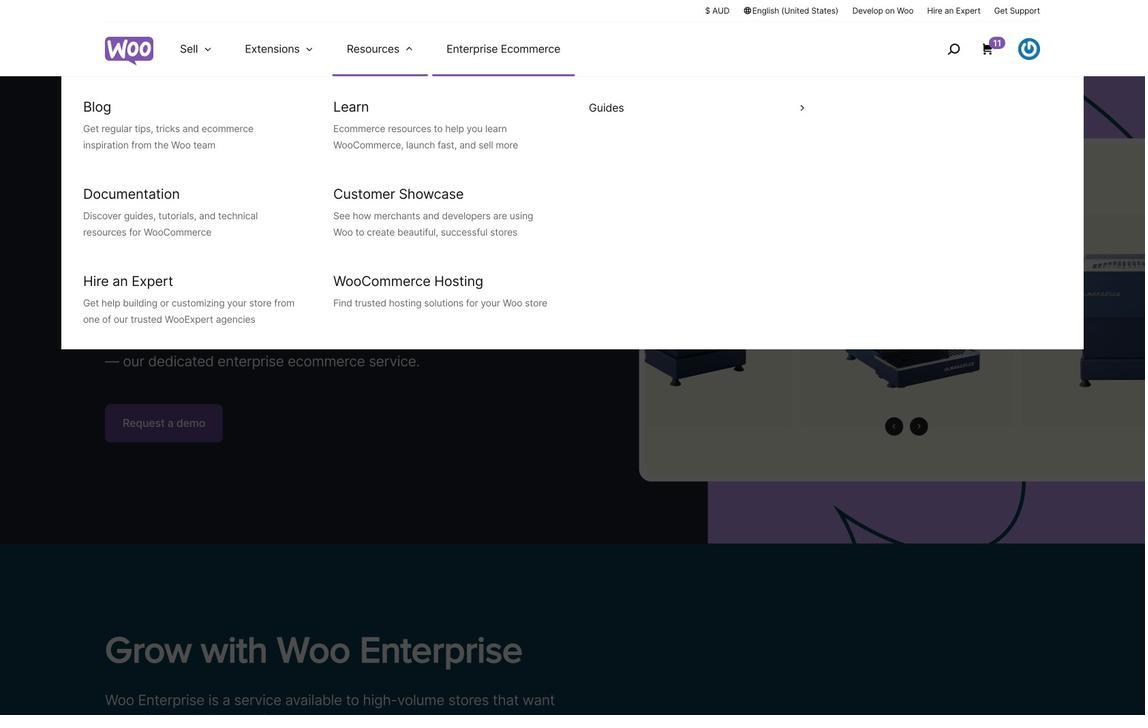 Task type: vqa. For each thing, say whether or not it's contained in the screenshot.
Search Icon
yes



Task type: describe. For each thing, give the bounding box(es) containing it.
search image
[[943, 38, 965, 60]]



Task type: locate. For each thing, give the bounding box(es) containing it.
open account menu image
[[1019, 38, 1040, 60]]

service navigation menu element
[[918, 27, 1040, 71]]

la marzocco store image
[[573, 76, 1145, 544]]



